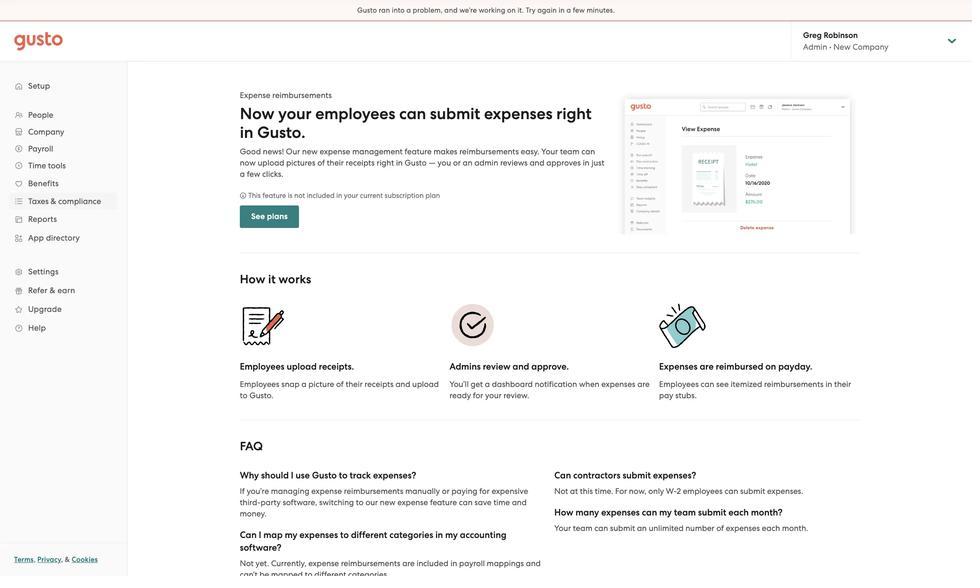 Task type: locate. For each thing, give the bounding box(es) containing it.
when
[[580, 380, 600, 390]]

& right taxes
[[51, 197, 56, 206]]

0 vertical spatial for
[[473, 392, 484, 401]]

my up unlimited
[[660, 508, 672, 519]]

1 vertical spatial each
[[763, 524, 781, 534]]

1 horizontal spatial new
[[380, 499, 396, 508]]

and inside expense reimbursements now your employees can submit expenses right in gusto. good news! our new expense management feature makes reimbursements easy. your team can now upload pictures of their receipts right in gusto — you or an admin reviews and approves in just a few clicks.
[[530, 158, 545, 168]]

gusto inside expense reimbursements now your employees can submit expenses right in gusto. good news! our new expense management feature makes reimbursements easy. your team can now upload pictures of their receipts right in gusto — you or an admin reviews and approves in just a few clicks.
[[405, 158, 427, 168]]

refer & earn
[[28, 286, 75, 296]]

money.
[[240, 510, 267, 519]]

feature left is
[[263, 192, 286, 200]]

upload inside employees snap a picture of their receipts and upload to gusto.
[[413, 380, 439, 390]]

0 horizontal spatial how
[[240, 273, 266, 287]]

see
[[717, 380, 729, 390]]

1 vertical spatial employees
[[684, 487, 723, 497]]

1 horizontal spatial how
[[555, 508, 574, 519]]

gusto.
[[257, 123, 306, 142], [250, 392, 274, 401]]

expenses inside expense reimbursements now your employees can submit expenses right in gusto. good news! our new expense management feature makes reimbursements easy. your team can now upload pictures of their receipts right in gusto — you or an admin reviews and approves in just a few clicks.
[[484, 104, 553, 124]]

& left "earn"
[[50, 286, 55, 296]]

in inside can i map my expenses to different categories in my accounting software?
[[436, 531, 443, 541]]

how left "many"
[[555, 508, 574, 519]]

payroll button
[[9, 140, 117, 157]]

2 horizontal spatial my
[[660, 508, 672, 519]]

in inside not yet. currently, expense reimbursements are included in payroll mappings and can't be mapped to different categories.
[[451, 560, 458, 569]]

0 vertical spatial different
[[351, 531, 388, 541]]

for inside "you'll get a dashboard notification when expenses are ready for your review."
[[473, 392, 484, 401]]

be
[[260, 571, 269, 577]]

mapped
[[271, 571, 303, 577]]

can inside can i map my expenses to different categories in my accounting software?
[[240, 531, 257, 541]]

robinson
[[824, 31, 859, 40]]

dashboard
[[492, 380, 533, 390]]

1 vertical spatial company
[[28, 127, 64, 137]]

new up pictures
[[302, 147, 318, 156]]

0 vertical spatial gusto
[[358, 6, 377, 15]]

1 horizontal spatial ,
[[61, 556, 63, 565]]

1 vertical spatial not
[[240, 560, 254, 569]]

a down now
[[240, 170, 245, 179]]

0 vertical spatial on
[[508, 6, 516, 15]]

1 vertical spatial right
[[377, 158, 394, 168]]

2 vertical spatial are
[[403, 560, 415, 569]]

expenses.
[[768, 487, 804, 497]]

each left "month?"
[[729, 508, 749, 519]]

2 horizontal spatial gusto
[[405, 158, 427, 168]]

of right pictures
[[318, 158, 325, 168]]

upload up clicks.
[[258, 158, 285, 168]]

of down receipts.
[[337, 380, 344, 390]]

employees inside employees snap a picture of their receipts and upload to gusto.
[[240, 380, 280, 390]]

different down our
[[351, 531, 388, 541]]

few down now
[[247, 170, 261, 179]]

1 vertical spatial new
[[380, 499, 396, 508]]

gusto left —
[[405, 158, 427, 168]]

their
[[327, 158, 344, 168], [346, 380, 363, 390], [835, 380, 852, 390]]

2 vertical spatial your
[[486, 392, 502, 401]]

picture
[[309, 380, 335, 390]]

different inside can i map my expenses to different categories in my accounting software?
[[351, 531, 388, 541]]

not
[[294, 192, 305, 200]]

a right into
[[407, 6, 411, 15]]

categories
[[390, 531, 434, 541]]

receipts.
[[319, 362, 354, 373]]

receipts inside expense reimbursements now your employees can submit expenses right in gusto. good news! our new expense management feature makes reimbursements easy. your team can now upload pictures of their receipts right in gusto — you or an admin reviews and approves in just a few clicks.
[[346, 158, 375, 168]]

0 horizontal spatial company
[[28, 127, 64, 137]]

0 vertical spatial employees
[[316, 104, 396, 124]]

an left admin
[[463, 158, 473, 168]]

0 vertical spatial upload
[[258, 158, 285, 168]]

1 vertical spatial of
[[337, 380, 344, 390]]

reimbursements inside employees can see itemized reimbursements in their pay stubs.
[[765, 380, 824, 390]]

your left "current"
[[344, 192, 359, 200]]

0 vertical spatial each
[[729, 508, 749, 519]]

terms link
[[14, 556, 34, 565]]

2 horizontal spatial are
[[700, 362, 714, 373]]

expenses? up if you're managing expense reimbursements manually or paying for expensive third-party software, switching to our new expense feature can save time and money.
[[373, 471, 417, 482]]

0 horizontal spatial few
[[247, 170, 261, 179]]

employees for employees snap a picture of their receipts and upload to gusto.
[[240, 380, 280, 390]]

0 horizontal spatial different
[[315, 571, 346, 577]]

benefits
[[28, 179, 59, 188]]

included down categories
[[417, 560, 449, 569]]

review.
[[504, 392, 530, 401]]

are
[[700, 362, 714, 373], [638, 380, 650, 390], [403, 560, 415, 569]]

0 vertical spatial or
[[453, 158, 461, 168]]

help link
[[9, 320, 117, 337]]

submit up makes
[[430, 104, 481, 124]]

easy.
[[521, 147, 540, 156]]

time
[[28, 161, 46, 171]]

now
[[240, 158, 256, 168]]

& left cookies button
[[65, 556, 70, 565]]

1 vertical spatial &
[[50, 286, 55, 296]]

employees up management at the top left of the page
[[316, 104, 396, 124]]

settings link
[[9, 264, 117, 280]]

, left privacy link
[[34, 556, 36, 565]]

expenses up easy.
[[484, 104, 553, 124]]

company inside greg robinson admin • new company
[[853, 42, 889, 52]]

of right number
[[717, 524, 725, 534]]

feature down manually
[[430, 499, 457, 508]]

right
[[557, 104, 592, 124], [377, 158, 394, 168]]

number
[[686, 524, 715, 534]]

our
[[286, 147, 300, 156]]

different left categories.
[[315, 571, 346, 577]]

reimbursements
[[273, 91, 332, 100], [460, 147, 519, 156], [765, 380, 824, 390], [344, 487, 404, 497], [341, 560, 401, 569]]

review
[[483, 362, 511, 373]]

1 vertical spatial an
[[638, 524, 647, 534]]

not left at
[[555, 487, 569, 497]]

an left unlimited
[[638, 524, 647, 534]]

submit up "month?"
[[741, 487, 766, 497]]

see plans
[[251, 212, 288, 222]]

use
[[296, 471, 310, 482]]

minutes.
[[587, 6, 615, 15]]

1 horizontal spatial few
[[573, 6, 585, 15]]

1 horizontal spatial company
[[853, 42, 889, 52]]

refer
[[28, 286, 48, 296]]

it.
[[518, 6, 524, 15]]

0 vertical spatial team
[[561, 147, 580, 156]]

0 horizontal spatial each
[[729, 508, 749, 519]]

2 , from the left
[[61, 556, 63, 565]]

2 horizontal spatial upload
[[413, 380, 439, 390]]

gusto left ran
[[358, 6, 377, 15]]

1 vertical spatial different
[[315, 571, 346, 577]]

,
[[34, 556, 36, 565], [61, 556, 63, 565]]

2 horizontal spatial your
[[486, 392, 502, 401]]

can up at
[[555, 471, 572, 482]]

categories.
[[348, 571, 389, 577]]

0 horizontal spatial new
[[302, 147, 318, 156]]

0 vertical spatial new
[[302, 147, 318, 156]]

0 horizontal spatial ,
[[34, 556, 36, 565]]

submit inside expense reimbursements now your employees can submit expenses right in gusto. good news! our new expense management feature makes reimbursements easy. your team can now upload pictures of their receipts right in gusto — you or an admin reviews and approves in just a few clicks.
[[430, 104, 481, 124]]

and
[[445, 6, 458, 15], [530, 158, 545, 168], [513, 362, 530, 373], [396, 380, 411, 390], [512, 499, 527, 508], [526, 560, 541, 569]]

and inside not yet. currently, expense reimbursements are included in payroll mappings and can't be mapped to different categories.
[[526, 560, 541, 569]]

0 horizontal spatial upload
[[258, 158, 285, 168]]

reimbursed
[[716, 362, 764, 373]]

gusto right use
[[312, 471, 337, 482]]

0 vertical spatial are
[[700, 362, 714, 373]]

0 horizontal spatial are
[[403, 560, 415, 569]]

& inside dropdown button
[[51, 197, 56, 206]]

feature up —
[[405, 147, 432, 156]]

your down at
[[555, 524, 572, 534]]

your right "now" at the left of the page
[[279, 104, 312, 124]]

you
[[438, 158, 451, 168]]

2 vertical spatial of
[[717, 524, 725, 534]]

not inside not yet. currently, expense reimbursements are included in payroll mappings and can't be mapped to different categories.
[[240, 560, 254, 569]]

third-
[[240, 499, 261, 508]]

new inside if you're managing expense reimbursements manually or paying for expensive third-party software, switching to our new expense feature can save time and money.
[[380, 499, 396, 508]]

gusto. down employees upload receipts.
[[250, 392, 274, 401]]

0 horizontal spatial an
[[463, 158, 473, 168]]

snap
[[282, 380, 300, 390]]

current
[[360, 192, 383, 200]]

1 vertical spatial included
[[417, 560, 449, 569]]

this
[[248, 192, 261, 200]]

company right new
[[853, 42, 889, 52]]

expenses down switching
[[300, 531, 338, 541]]

not yet. currently, expense reimbursements are included in payroll mappings and can't be mapped to different categories.
[[240, 560, 541, 577]]

included right not
[[307, 192, 335, 200]]

1 horizontal spatial not
[[555, 487, 569, 497]]

stubs.
[[676, 392, 697, 401]]

new
[[302, 147, 318, 156], [380, 499, 396, 508]]

team up approves on the right of page
[[561, 147, 580, 156]]

expense right currently,
[[309, 560, 339, 569]]

0 horizontal spatial expenses?
[[373, 471, 417, 482]]

gusto. up news!
[[257, 123, 306, 142]]

or left paying at the left
[[442, 487, 450, 497]]

privacy
[[37, 556, 61, 565]]

company inside dropdown button
[[28, 127, 64, 137]]

at
[[571, 487, 578, 497]]

employees for employees can see itemized reimbursements in their pay stubs.
[[660, 380, 699, 390]]

reports link
[[9, 211, 117, 228]]

1 horizontal spatial or
[[453, 158, 461, 168]]

reimbursements inside not yet. currently, expense reimbursements are included in payroll mappings and can't be mapped to different categories.
[[341, 560, 401, 569]]

1 horizontal spatial their
[[346, 380, 363, 390]]

reimbursements for not yet. currently, expense reimbursements are included in payroll mappings and can't be mapped to different categories.
[[341, 560, 401, 569]]

2 vertical spatial upload
[[413, 380, 439, 390]]

how for how many expenses can my team submit each month?
[[555, 508, 574, 519]]

i up software?
[[259, 531, 262, 541]]

how
[[240, 273, 266, 287], [555, 508, 574, 519]]

how for how it works
[[240, 273, 266, 287]]

1 horizontal spatial can
[[555, 471, 572, 482]]

reimbursements for employees can see itemized reimbursements in their pay stubs.
[[765, 380, 824, 390]]

0 vertical spatial company
[[853, 42, 889, 52]]

0 horizontal spatial i
[[259, 531, 262, 541]]

1 vertical spatial gusto.
[[250, 392, 274, 401]]

people button
[[9, 107, 117, 124]]

0 vertical spatial an
[[463, 158, 473, 168]]

new right our
[[380, 499, 396, 508]]

0 horizontal spatial your
[[279, 104, 312, 124]]

expense right "our" at top
[[320, 147, 351, 156]]

upload up "snap"
[[287, 362, 317, 373]]

on left payday.
[[766, 362, 777, 373]]

1 horizontal spatial i
[[291, 471, 294, 482]]

employees up stubs.
[[660, 380, 699, 390]]

works
[[279, 273, 311, 287]]

my left accounting
[[446, 531, 458, 541]]

taxes & compliance
[[28, 197, 101, 206]]

a inside employees snap a picture of their receipts and upload to gusto.
[[302, 380, 307, 390]]

, left cookies button
[[61, 556, 63, 565]]

few
[[573, 6, 585, 15], [247, 170, 261, 179]]

2 vertical spatial feature
[[430, 499, 457, 508]]

not up "can't"
[[240, 560, 254, 569]]

company
[[853, 42, 889, 52], [28, 127, 64, 137]]

1 horizontal spatial upload
[[287, 362, 317, 373]]

0 horizontal spatial not
[[240, 560, 254, 569]]

expenses? up the 'w-'
[[654, 471, 697, 482]]

expense down manually
[[398, 499, 428, 508]]

your down dashboard
[[486, 392, 502, 401]]

2 horizontal spatial their
[[835, 380, 852, 390]]

how left it
[[240, 273, 266, 287]]

2 vertical spatial team
[[574, 524, 593, 534]]

& for earn
[[50, 286, 55, 296]]

1 vertical spatial can
[[240, 531, 257, 541]]

gusto. inside employees snap a picture of their receipts and upload to gusto.
[[250, 392, 274, 401]]

party
[[261, 499, 281, 508]]

team up your team can submit an unlimited number of expenses each month.
[[675, 508, 697, 519]]

1 vertical spatial few
[[247, 170, 261, 179]]

we're
[[460, 6, 477, 15]]

team down "many"
[[574, 524, 593, 534]]

submit up number
[[699, 508, 727, 519]]

0 vertical spatial &
[[51, 197, 56, 206]]

on left it.
[[508, 6, 516, 15]]

gusto. inside expense reimbursements now your employees can submit expenses right in gusto. good news! our new expense management feature makes reimbursements easy. your team can now upload pictures of their receipts right in gusto — you or an admin reviews and approves in just a few clicks.
[[257, 123, 306, 142]]

submit
[[430, 104, 481, 124], [623, 471, 651, 482], [741, 487, 766, 497], [699, 508, 727, 519], [611, 524, 636, 534]]

0 horizontal spatial their
[[327, 158, 344, 168]]

few left minutes.
[[573, 6, 585, 15]]

1 horizontal spatial on
[[766, 362, 777, 373]]

expense
[[320, 147, 351, 156], [312, 487, 342, 497], [398, 499, 428, 508], [309, 560, 339, 569]]

1 horizontal spatial are
[[638, 380, 650, 390]]

0 horizontal spatial of
[[318, 158, 325, 168]]

0 horizontal spatial right
[[377, 158, 394, 168]]

employees
[[240, 362, 285, 373], [240, 380, 280, 390], [660, 380, 699, 390]]

1 vertical spatial for
[[480, 487, 490, 497]]

receipts
[[346, 158, 375, 168], [365, 380, 394, 390]]

employees can see itemized reimbursements in their pay stubs.
[[660, 380, 852, 401]]

1 vertical spatial i
[[259, 531, 262, 541]]

1 horizontal spatial expenses?
[[654, 471, 697, 482]]

each
[[729, 508, 749, 519], [763, 524, 781, 534]]

0 horizontal spatial on
[[508, 6, 516, 15]]

are inside not yet. currently, expense reimbursements are included in payroll mappings and can't be mapped to different categories.
[[403, 560, 415, 569]]

feature inside expense reimbursements now your employees can submit expenses right in gusto. good news! our new expense management feature makes reimbursements easy. your team can now upload pictures of their receipts right in gusto — you or an admin reviews and approves in just a few clicks.
[[405, 147, 432, 156]]

0 horizontal spatial can
[[240, 531, 257, 541]]

employees left "snap"
[[240, 380, 280, 390]]

get
[[471, 380, 483, 390]]

0 vertical spatial can
[[555, 471, 572, 482]]

an inside expense reimbursements now your employees can submit expenses right in gusto. good news! our new expense management feature makes reimbursements easy. your team can now upload pictures of their receipts right in gusto — you or an admin reviews and approves in just a few clicks.
[[463, 158, 473, 168]]

ready
[[450, 392, 471, 401]]

1 vertical spatial your
[[344, 192, 359, 200]]

gusto ran into a problem, and we're working on it. try again in a few minutes.
[[358, 6, 615, 15]]

receipts inside employees snap a picture of their receipts and upload to gusto.
[[365, 380, 394, 390]]

reimbursements inside if you're managing expense reimbursements manually or paying for expensive third-party software, switching to our new expense feature can save time and money.
[[344, 487, 404, 497]]

employees inside employees can see itemized reimbursements in their pay stubs.
[[660, 380, 699, 390]]

is
[[288, 192, 293, 200]]

for down get
[[473, 392, 484, 401]]

a right "snap"
[[302, 380, 307, 390]]

tools
[[48, 161, 66, 171]]

1 vertical spatial gusto
[[405, 158, 427, 168]]

how many expenses can my team submit each month?
[[555, 508, 783, 519]]

checkmark illustration image
[[450, 303, 497, 350]]

expense inside not yet. currently, expense reimbursements are included in payroll mappings and can't be mapped to different categories.
[[309, 560, 339, 569]]

can up software?
[[240, 531, 257, 541]]

software,
[[283, 499, 317, 508]]

0 vertical spatial gusto.
[[257, 123, 306, 142]]

0 vertical spatial not
[[555, 487, 569, 497]]

expense inside expense reimbursements now your employees can submit expenses right in gusto. good news! our new expense management feature makes reimbursements easy. your team can now upload pictures of their receipts right in gusto — you or an admin reviews and approves in just a few clicks.
[[320, 147, 351, 156]]

list
[[0, 107, 127, 338]]

or right you
[[453, 158, 461, 168]]

1 horizontal spatial included
[[417, 560, 449, 569]]

0 vertical spatial receipts
[[346, 158, 375, 168]]

for up save
[[480, 487, 490, 497]]

2 expenses? from the left
[[654, 471, 697, 482]]

your up approves on the right of page
[[542, 147, 559, 156]]

2 vertical spatial gusto
[[312, 471, 337, 482]]

employees right the 2
[[684, 487, 723, 497]]

0 vertical spatial your
[[279, 104, 312, 124]]

new inside expense reimbursements now your employees can submit expenses right in gusto. good news! our new expense management feature makes reimbursements easy. your team can now upload pictures of their receipts right in gusto — you or an admin reviews and approves in just a few clicks.
[[302, 147, 318, 156]]

0 vertical spatial right
[[557, 104, 592, 124]]

approve.
[[532, 362, 569, 373]]

upload left you'll
[[413, 380, 439, 390]]

included inside not yet. currently, expense reimbursements are included in payroll mappings and can't be mapped to different categories.
[[417, 560, 449, 569]]

each down "month?"
[[763, 524, 781, 534]]

should
[[261, 471, 289, 482]]

company button
[[9, 124, 117, 140]]

my right map
[[285, 531, 298, 541]]

i left use
[[291, 471, 294, 482]]

0 vertical spatial how
[[240, 273, 266, 287]]

manually
[[406, 487, 440, 497]]

plans
[[267, 212, 288, 222]]

expenses right when
[[602, 380, 636, 390]]

a right get
[[485, 380, 490, 390]]

can inside employees can see itemized reimbursements in their pay stubs.
[[701, 380, 715, 390]]

admins review and approve.
[[450, 362, 569, 373]]

company down the people
[[28, 127, 64, 137]]

employees up "snap"
[[240, 362, 285, 373]]



Task type: describe. For each thing, give the bounding box(es) containing it.
dollar bill illustration image
[[660, 303, 707, 350]]

time tools
[[28, 161, 66, 171]]

expenses inside "you'll get a dashboard notification when expenses are ready for your review."
[[602, 380, 636, 390]]

of inside expense reimbursements now your employees can submit expenses right in gusto. good news! our new expense management feature makes reimbursements easy. your team can now upload pictures of their receipts right in gusto — you or an admin reviews and approves in just a few clicks.
[[318, 158, 325, 168]]

can i map my expenses to different categories in my accounting software?
[[240, 531, 507, 554]]

pay
[[660, 392, 674, 401]]

reimbursements for if you're managing expense reimbursements manually or paying for expensive third-party software, switching to our new expense feature can save time and money.
[[344, 487, 404, 497]]

app
[[28, 233, 44, 243]]

can for can contractors submit expenses?
[[555, 471, 572, 482]]

greg robinson admin • new company
[[804, 31, 889, 52]]

admin
[[475, 158, 499, 168]]

employees inside expense reimbursements now your employees can submit expenses right in gusto. good news! our new expense management feature makes reimbursements easy. your team can now upload pictures of their receipts right in gusto — you or an admin reviews and approves in just a few clicks.
[[316, 104, 396, 124]]

1 horizontal spatial gusto
[[358, 6, 377, 15]]

why
[[240, 471, 259, 482]]

app directory
[[28, 233, 80, 243]]

if you're managing expense reimbursements manually or paying for expensive third-party software, switching to our new expense feature can save time and money.
[[240, 487, 529, 519]]

ran
[[379, 6, 390, 15]]

expenses are reimbursed on payday.
[[660, 362, 813, 373]]

software?
[[240, 543, 282, 554]]

your inside expense reimbursements now your employees can submit expenses right in gusto. good news! our new expense management feature makes reimbursements easy. your team can now upload pictures of their receipts right in gusto — you or an admin reviews and approves in just a few clicks.
[[279, 104, 312, 124]]

•
[[830, 42, 832, 52]]

contractors
[[574, 471, 621, 482]]

expense reimbursement screenshot image
[[616, 90, 860, 235]]

time
[[494, 499, 510, 508]]

you're
[[247, 487, 269, 497]]

unlimited
[[649, 524, 684, 534]]

this feature is not included in your current subscription plan
[[247, 192, 441, 200]]

app directory link
[[9, 230, 117, 247]]

notification
[[535, 380, 578, 390]]

feature inside if you're managing expense reimbursements manually or paying for expensive third-party software, switching to our new expense feature can save time and money.
[[430, 499, 457, 508]]

to inside can i map my expenses to different categories in my accounting software?
[[340, 531, 349, 541]]

0 vertical spatial i
[[291, 471, 294, 482]]

and inside employees snap a picture of their receipts and upload to gusto.
[[396, 380, 411, 390]]

map
[[264, 531, 283, 541]]

refer & earn link
[[9, 282, 117, 299]]

expenses
[[660, 362, 698, 373]]

can contractors submit expenses?
[[555, 471, 697, 482]]

terms
[[14, 556, 34, 565]]

few inside expense reimbursements now your employees can submit expenses right in gusto. good news! our new expense management feature makes reimbursements easy. your team can now upload pictures of their receipts right in gusto — you or an admin reviews and approves in just a few clicks.
[[247, 170, 261, 179]]

to inside not yet. currently, expense reimbursements are included in payroll mappings and can't be mapped to different categories.
[[305, 571, 313, 577]]

1 horizontal spatial my
[[446, 531, 458, 541]]

for inside if you're managing expense reimbursements manually or paying for expensive third-party software, switching to our new expense feature can save time and money.
[[480, 487, 490, 497]]

earn
[[58, 286, 75, 296]]

why should i use gusto to track expenses?
[[240, 471, 417, 482]]

2
[[677, 487, 682, 497]]

expenses down for
[[602, 508, 640, 519]]

employees snap a picture of their receipts and upload to gusto.
[[240, 380, 439, 401]]

your inside expense reimbursements now your employees can submit expenses right in gusto. good news! our new expense management feature makes reimbursements easy. your team can now upload pictures of their receipts right in gusto — you or an admin reviews and approves in just a few clicks.
[[542, 147, 559, 156]]

1 horizontal spatial employees
[[684, 487, 723, 497]]

compliance
[[58, 197, 101, 206]]

payroll
[[460, 560, 485, 569]]

not for can i map my expenses to different categories in my accounting software?
[[240, 560, 254, 569]]

expenses down "month?"
[[727, 524, 761, 534]]

setup link
[[9, 78, 117, 94]]

pictures
[[286, 158, 316, 168]]

for
[[616, 487, 628, 497]]

can for can i map my expenses to different categories in my accounting software?
[[240, 531, 257, 541]]

faq
[[240, 440, 263, 454]]

or inside if you're managing expense reimbursements manually or paying for expensive third-party software, switching to our new expense feature can save time and money.
[[442, 487, 450, 497]]

gusto navigation element
[[0, 62, 127, 353]]

into
[[392, 6, 405, 15]]

upgrade
[[28, 305, 62, 314]]

currently,
[[271, 560, 307, 569]]

0 horizontal spatial my
[[285, 531, 298, 541]]

you'll get a dashboard notification when expenses are ready for your review.
[[450, 380, 650, 401]]

employees for employees upload receipts.
[[240, 362, 285, 373]]

to inside if you're managing expense reimbursements manually or paying for expensive third-party software, switching to our new expense feature can save time and money.
[[356, 499, 364, 508]]

a inside expense reimbursements now your employees can submit expenses right in gusto. good news! our new expense management feature makes reimbursements easy. your team can now upload pictures of their receipts right in gusto — you or an admin reviews and approves in just a few clicks.
[[240, 170, 245, 179]]

reports
[[28, 215, 57, 224]]

home image
[[14, 32, 63, 51]]

how it works
[[240, 273, 311, 287]]

paying
[[452, 487, 478, 497]]

accounting
[[460, 531, 507, 541]]

not at this time. for now, only w-2 employees can submit expenses.
[[555, 487, 804, 497]]

in inside employees can see itemized reimbursements in their pay stubs.
[[826, 380, 833, 390]]

0 vertical spatial few
[[573, 6, 585, 15]]

payroll
[[28, 144, 53, 154]]

your team can submit an unlimited number of expenses each month.
[[555, 524, 809, 534]]

1 , from the left
[[34, 556, 36, 565]]

try
[[526, 6, 536, 15]]

their inside employees snap a picture of their receipts and upload to gusto.
[[346, 380, 363, 390]]

of inside employees snap a picture of their receipts and upload to gusto.
[[337, 380, 344, 390]]

just
[[592, 158, 605, 168]]

their inside employees can see itemized reimbursements in their pay stubs.
[[835, 380, 852, 390]]

gusto. for in
[[257, 123, 306, 142]]

submit up now,
[[623, 471, 651, 482]]

you'll
[[450, 380, 469, 390]]

1 vertical spatial upload
[[287, 362, 317, 373]]

1 horizontal spatial your
[[344, 192, 359, 200]]

expense up switching
[[312, 487, 342, 497]]

taxes
[[28, 197, 49, 206]]

0 horizontal spatial gusto
[[312, 471, 337, 482]]

problem,
[[413, 6, 443, 15]]

1 vertical spatial feature
[[263, 192, 286, 200]]

their inside expense reimbursements now your employees can submit expenses right in gusto. good news! our new expense management feature makes reimbursements easy. your team can now upload pictures of their receipts right in gusto — you or an admin reviews and approves in just a few clicks.
[[327, 158, 344, 168]]

list containing people
[[0, 107, 127, 338]]

w-
[[667, 487, 677, 497]]

1 vertical spatial team
[[675, 508, 697, 519]]

0 vertical spatial included
[[307, 192, 335, 200]]

to inside employees snap a picture of their receipts and upload to gusto.
[[240, 392, 248, 401]]

privacy link
[[37, 556, 61, 565]]

settings
[[28, 267, 59, 277]]

admin
[[804, 42, 828, 52]]

submit down for
[[611, 524, 636, 534]]

expenses inside can i map my expenses to different categories in my accounting software?
[[300, 531, 338, 541]]

1 horizontal spatial each
[[763, 524, 781, 534]]

employees upload receipts.
[[240, 362, 354, 373]]

management
[[353, 147, 403, 156]]

or inside expense reimbursements now your employees can submit expenses right in gusto. good news! our new expense management feature makes reimbursements easy. your team can now upload pictures of their receipts right in gusto — you or an admin reviews and approves in just a few clicks.
[[453, 158, 461, 168]]

can inside if you're managing expense reimbursements manually or paying for expensive third-party software, switching to our new expense feature can save time and money.
[[459, 499, 473, 508]]

2 horizontal spatial of
[[717, 524, 725, 534]]

your inside "you'll get a dashboard notification when expenses are ready for your review."
[[486, 392, 502, 401]]

are inside "you'll get a dashboard notification when expenses are ready for your review."
[[638, 380, 650, 390]]

cookies
[[72, 556, 98, 565]]

different inside not yet. currently, expense reimbursements are included in payroll mappings and can't be mapped to different categories.
[[315, 571, 346, 577]]

help
[[28, 324, 46, 333]]

a right again
[[567, 6, 572, 15]]

i inside can i map my expenses to different categories in my accounting software?
[[259, 531, 262, 541]]

yet.
[[256, 560, 269, 569]]

1 vertical spatial your
[[555, 524, 572, 534]]

save
[[475, 499, 492, 508]]

month.
[[783, 524, 809, 534]]

receipt illustration image
[[240, 303, 287, 350]]

month?
[[752, 508, 783, 519]]

can't
[[240, 571, 258, 577]]

upload inside expense reimbursements now your employees can submit expenses right in gusto. good news! our new expense management feature makes reimbursements easy. your team can now upload pictures of their receipts right in gusto — you or an admin reviews and approves in just a few clicks.
[[258, 158, 285, 168]]

—
[[429, 158, 436, 168]]

see
[[251, 212, 265, 222]]

reviews
[[501, 158, 528, 168]]

clicks.
[[262, 170, 284, 179]]

a inside "you'll get a dashboard notification when expenses are ready for your review."
[[485, 380, 490, 390]]

working
[[479, 6, 506, 15]]

terms , privacy , & cookies
[[14, 556, 98, 565]]

many
[[576, 508, 600, 519]]

1 expenses? from the left
[[373, 471, 417, 482]]

team inside expense reimbursements now your employees can submit expenses right in gusto. good news! our new expense management feature makes reimbursements easy. your team can now upload pictures of their receipts right in gusto — you or an admin reviews and approves in just a few clicks.
[[561, 147, 580, 156]]

makes
[[434, 147, 458, 156]]

upgrade link
[[9, 301, 117, 318]]

new
[[834, 42, 851, 52]]

this
[[580, 487, 593, 497]]

and inside if you're managing expense reimbursements manually or paying for expensive third-party software, switching to our new expense feature can save time and money.
[[512, 499, 527, 508]]

gusto. for to
[[250, 392, 274, 401]]

2 vertical spatial &
[[65, 556, 70, 565]]

not for can contractors submit expenses?
[[555, 487, 569, 497]]

& for compliance
[[51, 197, 56, 206]]



Task type: vqa. For each thing, say whether or not it's contained in the screenshot.
HELP
yes



